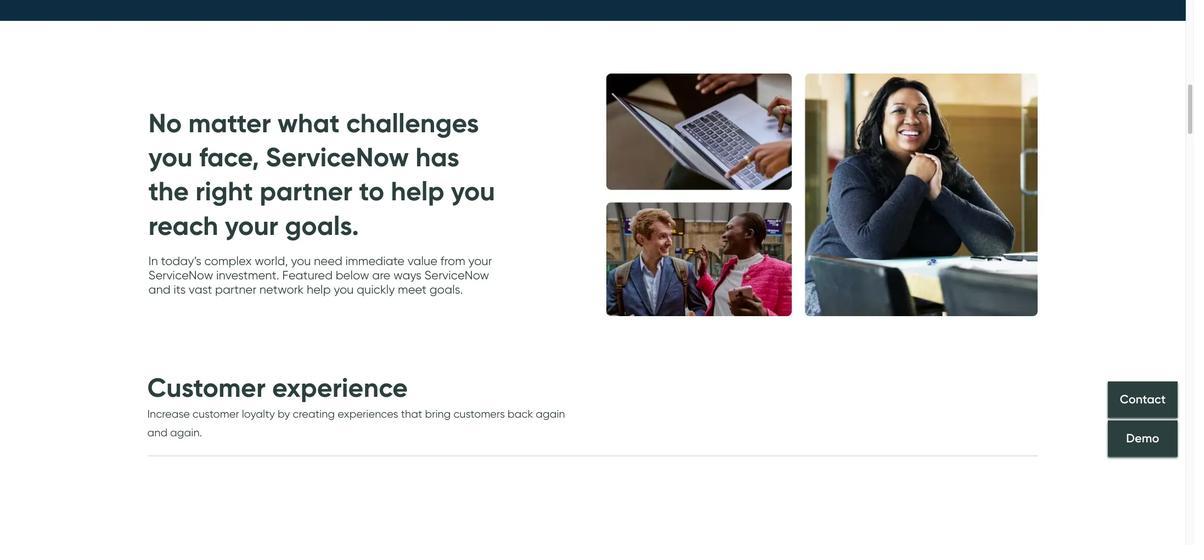 Task type: describe. For each thing, give the bounding box(es) containing it.
help inside in today's complex world, you need immediate value from your servicenow investment. featured below are ways servicenow and its vast partner network help you quickly meet goals.
[[307, 282, 331, 297]]

you down "has"
[[451, 175, 495, 208]]

investment.
[[216, 268, 279, 282]]

demo link
[[1109, 421, 1178, 457]]

complex
[[205, 254, 252, 268]]

face,
[[199, 141, 259, 174]]

no matter what challenges you face, servicenow has the right partner to help you reach your goals.
[[149, 106, 495, 242]]

its
[[174, 282, 186, 297]]

what
[[278, 106, 340, 139]]

below
[[336, 268, 369, 282]]

customers
[[454, 408, 505, 421]]

the
[[149, 175, 189, 208]]

ways
[[394, 268, 422, 282]]

and inside the customer experience increase customer loyalty by creating experiences that bring customers back again and again.
[[147, 426, 168, 439]]

increase
[[147, 408, 190, 421]]

creating
[[293, 408, 335, 421]]

back
[[508, 408, 533, 421]]

help inside no matter what challenges you face, servicenow has the right partner to help you reach your goals.
[[391, 175, 445, 208]]

immediate
[[346, 254, 405, 268]]

featured
[[282, 268, 333, 282]]

0 horizontal spatial servicenow
[[149, 268, 213, 282]]

you left the quickly
[[334, 282, 354, 297]]

in today's complex world, you need immediate value from your servicenow investment. featured below are ways servicenow and its vast partner network help you quickly meet goals.
[[149, 254, 492, 297]]

partner inside no matter what challenges you face, servicenow has the right partner to help you reach your goals.
[[260, 175, 353, 208]]

goals. inside in today's complex world, you need immediate value from your servicenow investment. featured below are ways servicenow and its vast partner network help you quickly meet goals.
[[430, 282, 463, 297]]

experiences
[[338, 408, 398, 421]]

quickly
[[357, 282, 395, 297]]

world,
[[255, 254, 288, 268]]



Task type: locate. For each thing, give the bounding box(es) containing it.
your right from
[[469, 254, 492, 268]]

goals. up need
[[285, 209, 359, 242]]

meet
[[398, 282, 427, 297]]

customer experience increase customer loyalty by creating experiences that bring customers back again and again.
[[147, 371, 565, 439]]

value
[[408, 254, 438, 268]]

customer
[[193, 408, 239, 421]]

partner
[[260, 175, 353, 208], [215, 282, 257, 297]]

help
[[391, 175, 445, 208], [307, 282, 331, 297]]

1 horizontal spatial help
[[391, 175, 445, 208]]

1 horizontal spatial your
[[469, 254, 492, 268]]

help down "has"
[[391, 175, 445, 208]]

you up the
[[149, 141, 193, 174]]

0 vertical spatial goals.
[[285, 209, 359, 242]]

contact link
[[1109, 382, 1178, 418]]

reach
[[149, 209, 218, 242]]

0 horizontal spatial help
[[307, 282, 331, 297]]

contact
[[1120, 392, 1166, 407]]

need
[[314, 254, 343, 268]]

again.
[[170, 426, 202, 439]]

challenges
[[346, 106, 479, 139]]

and down increase
[[147, 426, 168, 439]]

1 vertical spatial goals.
[[430, 282, 463, 297]]

your inside no matter what challenges you face, servicenow has the right partner to help you reach your goals.
[[225, 209, 278, 242]]

your
[[225, 209, 278, 242], [469, 254, 492, 268]]

0 vertical spatial and
[[149, 282, 171, 297]]

0 vertical spatial your
[[225, 209, 278, 242]]

by
[[278, 408, 290, 421]]

1 horizontal spatial partner
[[260, 175, 353, 208]]

goals. inside no matter what challenges you face, servicenow has the right partner to help you reach your goals.
[[285, 209, 359, 242]]

0 horizontal spatial your
[[225, 209, 278, 242]]

today's
[[161, 254, 201, 268]]

0 horizontal spatial goals.
[[285, 209, 359, 242]]

that
[[401, 408, 422, 421]]

and inside in today's complex world, you need immediate value from your servicenow investment. featured below are ways servicenow and its vast partner network help you quickly meet goals.
[[149, 282, 171, 297]]

again
[[536, 408, 565, 421]]

0 vertical spatial partner
[[260, 175, 353, 208]]

0 horizontal spatial partner
[[215, 282, 257, 297]]

1 horizontal spatial servicenow
[[266, 141, 409, 174]]

right
[[196, 175, 253, 208]]

and
[[149, 282, 171, 297], [147, 426, 168, 439]]

network
[[260, 282, 304, 297]]

you left need
[[291, 254, 311, 268]]

1 vertical spatial and
[[147, 426, 168, 439]]

experience
[[272, 371, 408, 404]]

in
[[149, 254, 158, 268]]

goals.
[[285, 209, 359, 242], [430, 282, 463, 297]]

1 horizontal spatial goals.
[[430, 282, 463, 297]]

1 vertical spatial partner
[[215, 282, 257, 297]]

no
[[149, 106, 182, 139]]

loyalty
[[242, 408, 275, 421]]

demo
[[1127, 431, 1160, 446]]

matter
[[188, 106, 271, 139]]

goals. down from
[[430, 282, 463, 297]]

customer
[[147, 371, 266, 404]]

1 vertical spatial help
[[307, 282, 331, 297]]

are
[[372, 268, 391, 282]]

servicenow
[[266, 141, 409, 174], [149, 268, 213, 282], [425, 268, 490, 282]]

1 vertical spatial your
[[469, 254, 492, 268]]

bring
[[425, 408, 451, 421]]

your up world,
[[225, 209, 278, 242]]

from
[[441, 254, 466, 268]]

partner inside in today's complex world, you need immediate value from your servicenow investment. featured below are ways servicenow and its vast partner network help you quickly meet goals.
[[215, 282, 257, 297]]

to
[[359, 175, 384, 208]]

2 horizontal spatial servicenow
[[425, 268, 490, 282]]

your inside in today's complex world, you need immediate value from your servicenow investment. featured below are ways servicenow and its vast partner network help you quickly meet goals.
[[469, 254, 492, 268]]

servicenow inside no matter what challenges you face, servicenow has the right partner to help you reach your goals.
[[266, 141, 409, 174]]

0 vertical spatial help
[[391, 175, 445, 208]]

and left the its
[[149, 282, 171, 297]]

help down need
[[307, 282, 331, 297]]

has
[[416, 141, 460, 174]]

vast
[[189, 282, 212, 297]]

you
[[149, 141, 193, 174], [451, 175, 495, 208], [291, 254, 311, 268], [334, 282, 354, 297]]



Task type: vqa. For each thing, say whether or not it's contained in the screenshot.
ServiceNow image
no



